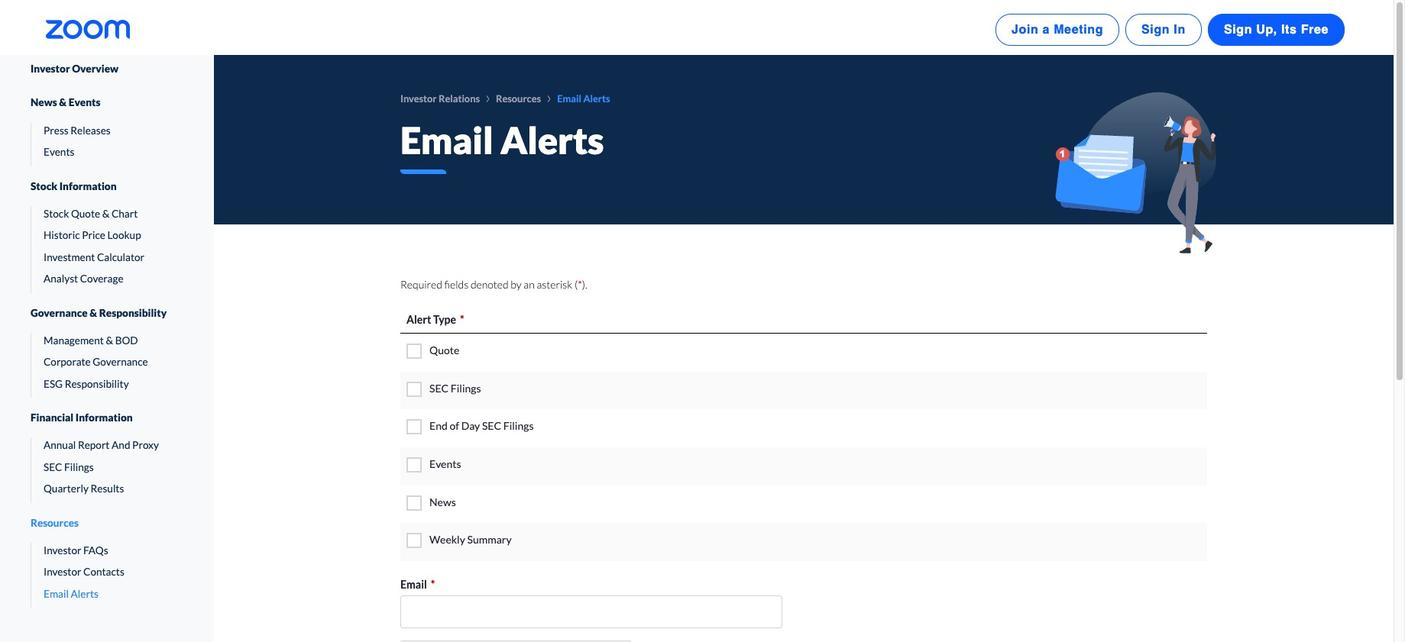 Task type: locate. For each thing, give the bounding box(es) containing it.
investor up news & events
[[31, 63, 70, 75]]

resources
[[496, 92, 541, 105], [31, 517, 79, 529]]

events up releases
[[69, 97, 100, 109]]

filings
[[451, 382, 481, 395], [503, 420, 534, 433], [64, 461, 94, 474]]

filings up quarterly results
[[64, 461, 94, 474]]

esg responsibility
[[44, 378, 129, 390]]

sign
[[1142, 23, 1170, 37], [1224, 23, 1253, 37]]

1 vertical spatial resources link
[[31, 503, 183, 543]]

events
[[69, 97, 100, 109], [44, 146, 74, 158], [429, 458, 461, 471]]

corporate
[[44, 356, 91, 369]]

1 vertical spatial sec
[[482, 420, 501, 433]]

investor up investor contacts
[[44, 545, 81, 557]]

resources link
[[496, 92, 541, 105], [31, 503, 183, 543]]

0 vertical spatial news
[[31, 97, 57, 109]]

information for report
[[76, 412, 133, 424]]

1 vertical spatial resources
[[31, 517, 79, 529]]

filings up the day
[[451, 382, 481, 395]]

0 horizontal spatial filings
[[64, 461, 94, 474]]

sec filings up of
[[429, 382, 481, 395]]

an
[[524, 278, 535, 291]]

0 horizontal spatial resources link
[[31, 503, 183, 543]]

stock
[[31, 180, 57, 192], [44, 208, 69, 220]]

1 vertical spatial information
[[76, 412, 133, 424]]

0 vertical spatial stock
[[31, 180, 57, 192]]

investor inside investor faqs link
[[44, 545, 81, 557]]

investor relations
[[400, 92, 480, 105]]

sec down annual
[[44, 461, 62, 474]]

& left bod on the bottom of the page
[[106, 335, 113, 347]]

type
[[433, 314, 456, 327]]

investor down investor faqs
[[44, 567, 81, 579]]

filings right the day
[[503, 420, 534, 433]]

1 vertical spatial news
[[429, 496, 456, 509]]

alert
[[407, 314, 431, 327]]

governance up management
[[31, 307, 88, 319]]

1 horizontal spatial news
[[429, 496, 456, 509]]

1 vertical spatial stock
[[44, 208, 69, 220]]

sec up end on the left bottom
[[429, 382, 449, 395]]

investor
[[31, 63, 70, 75], [400, 92, 437, 105], [44, 545, 81, 557], [44, 567, 81, 579]]

0 horizontal spatial sec filings
[[44, 461, 94, 474]]

0 vertical spatial filings
[[451, 382, 481, 395]]

sign for sign in
[[1142, 23, 1170, 37]]

governance
[[31, 307, 88, 319], [93, 356, 148, 369]]

& up management & bod
[[90, 307, 97, 319]]

quote down type
[[429, 344, 460, 357]]

0 horizontal spatial news
[[31, 97, 57, 109]]

1 horizontal spatial governance
[[93, 356, 148, 369]]

responsibility
[[99, 307, 167, 319], [65, 378, 129, 390]]

investor for investor overview
[[31, 63, 70, 75]]

information up annual report and proxy
[[76, 412, 133, 424]]

).
[[582, 278, 587, 291]]

sec filings
[[429, 382, 481, 395], [44, 461, 94, 474]]

resources right "relations"
[[496, 92, 541, 105]]

2 sign from the left
[[1224, 23, 1253, 37]]

by
[[511, 278, 522, 291]]

0 horizontal spatial resources
[[31, 517, 79, 529]]

email alerts
[[557, 92, 610, 105], [400, 119, 604, 162], [44, 588, 98, 600]]

0 vertical spatial responsibility
[[99, 307, 167, 319]]

and
[[112, 440, 130, 452]]

1 vertical spatial filings
[[503, 420, 534, 433]]

up,
[[1256, 23, 1278, 37]]

resources link up the "faqs"
[[31, 503, 183, 543]]

releases
[[71, 124, 111, 137]]

2 vertical spatial sec
[[44, 461, 62, 474]]

0 vertical spatial alerts
[[583, 92, 610, 105]]

governance down bod on the bottom of the page
[[93, 356, 148, 369]]

information for quote
[[59, 180, 117, 192]]

end
[[429, 420, 448, 433]]

1 horizontal spatial filings
[[451, 382, 481, 395]]

0 vertical spatial resources link
[[496, 92, 541, 105]]

overview
[[72, 63, 119, 75]]

1 vertical spatial alerts
[[500, 119, 604, 162]]

analyst coverage link
[[31, 271, 183, 287]]

& inside management & bod link
[[106, 335, 113, 347]]

results
[[91, 483, 124, 495]]

2 vertical spatial alerts
[[71, 588, 98, 600]]

0 vertical spatial quote
[[71, 208, 100, 220]]

1 vertical spatial email alerts
[[400, 119, 604, 162]]

investor overview link
[[31, 55, 183, 83]]

0 horizontal spatial sign
[[1142, 23, 1170, 37]]

&
[[59, 97, 67, 109], [102, 208, 110, 220], [90, 307, 97, 319], [106, 335, 113, 347]]

responsibility down corporate governance
[[65, 378, 129, 390]]

investor inside investor overview link
[[31, 63, 70, 75]]

weekly
[[429, 533, 465, 546]]

1 horizontal spatial quote
[[429, 344, 460, 357]]

relations
[[439, 92, 480, 105]]

& inside governance & responsibility link
[[90, 307, 97, 319]]

& for management
[[106, 335, 113, 347]]

corporate governance link
[[31, 355, 183, 370]]

1 vertical spatial governance
[[93, 356, 148, 369]]

0 vertical spatial sec filings
[[429, 382, 481, 395]]

sign up, its free link
[[1208, 14, 1345, 46]]

stock information
[[31, 180, 117, 192]]

annual
[[44, 440, 76, 452]]

1 vertical spatial quote
[[429, 344, 460, 357]]

asterisk
[[537, 278, 573, 291]]

2 horizontal spatial filings
[[503, 420, 534, 433]]

& left chart
[[102, 208, 110, 220]]

investor inside "investor contacts" link
[[44, 567, 81, 579]]

information up stock quote & chart
[[59, 180, 117, 192]]

1 horizontal spatial sign
[[1224, 23, 1253, 37]]

alert type
[[407, 314, 456, 327]]

corporate governance
[[44, 356, 148, 369]]

1 horizontal spatial resources link
[[496, 92, 541, 105]]

required fields denoted by an asterisk (
[[400, 278, 578, 291]]

quote up the historic price lookup
[[71, 208, 100, 220]]

2 vertical spatial email alerts
[[44, 588, 98, 600]]

sec filings up quarterly
[[44, 461, 94, 474]]

investor left "relations"
[[400, 92, 437, 105]]

historic
[[44, 230, 80, 242]]

sign left up, on the top right of the page
[[1224, 23, 1253, 37]]

sign left in
[[1142, 23, 1170, 37]]

0 horizontal spatial quote
[[71, 208, 100, 220]]

2 vertical spatial filings
[[64, 461, 94, 474]]

summary
[[467, 533, 512, 546]]

1 vertical spatial sec filings
[[44, 461, 94, 474]]

stock information link
[[31, 166, 183, 206]]

price
[[82, 230, 105, 242]]

1 horizontal spatial sec
[[429, 382, 449, 395]]

2 horizontal spatial sec
[[482, 420, 501, 433]]

sec right the day
[[482, 420, 501, 433]]

responsibility up bod on the bottom of the page
[[99, 307, 167, 319]]

0 vertical spatial information
[[59, 180, 117, 192]]

& up the press
[[59, 97, 67, 109]]

filings inside sec filings link
[[64, 461, 94, 474]]

0 vertical spatial sec
[[429, 382, 449, 395]]

sign up, its free
[[1224, 23, 1329, 37]]

news up weekly
[[429, 496, 456, 509]]

sec
[[429, 382, 449, 395], [482, 420, 501, 433], [44, 461, 62, 474]]

news up the press
[[31, 97, 57, 109]]

events down end on the left bottom
[[429, 458, 461, 471]]

events down the press
[[44, 146, 74, 158]]

day
[[461, 420, 480, 433]]

sign for sign up, its free
[[1224, 23, 1253, 37]]

0 vertical spatial resources
[[496, 92, 541, 105]]

news
[[31, 97, 57, 109], [429, 496, 456, 509]]

& inside news & events link
[[59, 97, 67, 109]]

0 vertical spatial governance
[[31, 307, 88, 319]]

2 vertical spatial events
[[429, 458, 461, 471]]

alerts
[[583, 92, 610, 105], [500, 119, 604, 162], [71, 588, 98, 600]]

annual report and proxy
[[44, 440, 159, 452]]

information
[[59, 180, 117, 192], [76, 412, 133, 424]]

resources up investor faqs
[[31, 517, 79, 529]]

faqs
[[83, 545, 108, 557]]

1 sign from the left
[[1142, 23, 1170, 37]]

annual report and proxy link
[[31, 438, 183, 454]]

email
[[557, 92, 581, 105], [400, 119, 493, 162], [400, 578, 427, 591], [44, 588, 69, 600]]

resources link right "relations"
[[496, 92, 541, 105]]

calculator
[[97, 251, 144, 263]]

quarterly results
[[44, 483, 124, 495]]

quarterly results link
[[31, 482, 183, 497]]



Task type: describe. For each thing, give the bounding box(es) containing it.
press
[[44, 124, 69, 137]]

meeting
[[1054, 23, 1104, 37]]

0 vertical spatial email alerts
[[557, 92, 610, 105]]

join a meeting
[[1012, 23, 1104, 37]]

esg responsibility link
[[31, 376, 183, 392]]

management & bod
[[44, 335, 138, 347]]

stock for stock quote & chart
[[44, 208, 69, 220]]

1 horizontal spatial resources
[[496, 92, 541, 105]]

0 vertical spatial events
[[69, 97, 100, 109]]

stock for stock information
[[31, 180, 57, 192]]

sign in link
[[1126, 14, 1202, 46]]

financial information
[[31, 412, 133, 424]]

investor faqs link
[[31, 543, 183, 559]]

1 vertical spatial events
[[44, 146, 74, 158]]

report
[[78, 440, 110, 452]]

required
[[400, 278, 442, 291]]

end of day sec filings
[[429, 420, 534, 433]]

& inside stock quote & chart link
[[102, 208, 110, 220]]

investor contacts link
[[31, 565, 183, 581]]

contacts
[[83, 567, 124, 579]]

chart
[[112, 208, 138, 220]]

& for governance
[[90, 307, 97, 319]]

0 horizontal spatial governance
[[31, 307, 88, 319]]

of
[[450, 420, 459, 433]]

(
[[575, 278, 578, 291]]

denoted
[[471, 278, 509, 291]]

analyst
[[44, 273, 78, 285]]

investor contacts
[[44, 567, 124, 579]]

governance & responsibility
[[31, 307, 167, 319]]

news & events link
[[31, 83, 183, 123]]

join a meeting link
[[996, 14, 1120, 46]]

proxy
[[132, 440, 159, 452]]

email alerts image
[[1053, 92, 1217, 254]]

quarterly
[[44, 483, 89, 495]]

sec filings link
[[31, 460, 183, 476]]

weekly summary
[[429, 533, 512, 546]]

stock quote & chart
[[44, 208, 138, 220]]

news for news & events
[[31, 97, 57, 109]]

news for news
[[429, 496, 456, 509]]

financial
[[31, 412, 74, 424]]

coverage
[[80, 273, 123, 285]]

investor overview
[[31, 63, 119, 75]]

investor for investor relations
[[400, 92, 437, 105]]

join
[[1012, 23, 1039, 37]]

& for news
[[59, 97, 67, 109]]

investor relations link
[[400, 92, 480, 105]]

esg
[[44, 378, 63, 390]]

in
[[1174, 23, 1186, 37]]

historic price lookup
[[44, 230, 141, 242]]

management
[[44, 335, 104, 347]]

1 horizontal spatial sec filings
[[429, 382, 481, 395]]

lookup
[[107, 230, 141, 242]]

management & bod link
[[31, 333, 183, 349]]

bod
[[115, 335, 138, 347]]

press releases
[[44, 124, 111, 137]]

sign in
[[1142, 23, 1186, 37]]

investment calculator
[[44, 251, 144, 263]]

its
[[1281, 23, 1297, 37]]

analyst coverage
[[44, 273, 123, 285]]

email alerts link
[[31, 587, 183, 602]]

alerts inside email alerts link
[[71, 588, 98, 600]]

investor for investor faqs
[[44, 545, 81, 557]]

press releases link
[[31, 123, 183, 138]]

news & events
[[31, 97, 100, 109]]

fields
[[444, 278, 469, 291]]

zoom video communications, inc. logo image
[[46, 20, 130, 39]]

free
[[1301, 23, 1329, 37]]

investor faqs
[[44, 545, 108, 557]]

0 horizontal spatial sec
[[44, 461, 62, 474]]

historic price lookup link
[[31, 228, 183, 244]]

investment
[[44, 251, 95, 263]]

Email email field
[[400, 596, 783, 629]]

a
[[1043, 23, 1050, 37]]

1 vertical spatial responsibility
[[65, 378, 129, 390]]

governance & responsibility link
[[31, 293, 183, 333]]

events link
[[31, 145, 183, 160]]

stock quote & chart link
[[31, 206, 183, 222]]

financial information link
[[31, 398, 183, 438]]

investment calculator link
[[31, 250, 183, 265]]

investor for investor contacts
[[44, 567, 81, 579]]



Task type: vqa. For each thing, say whether or not it's contained in the screenshot.
right sec
yes



